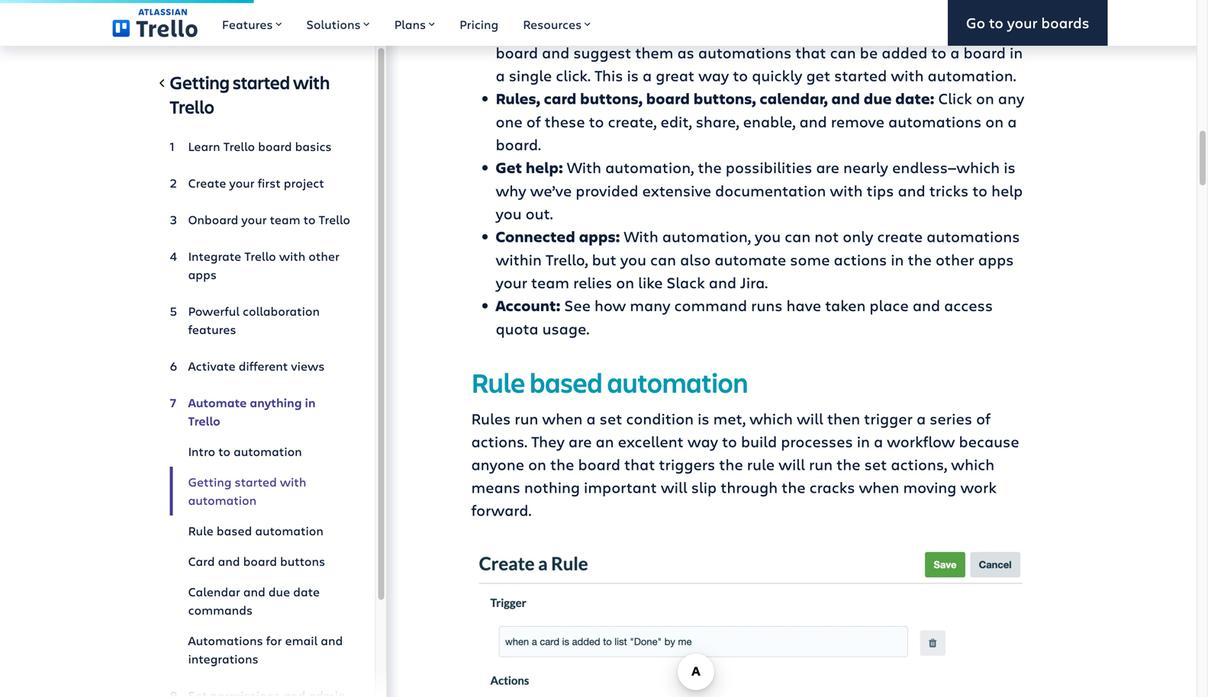Task type: locate. For each thing, give the bounding box(es) containing it.
can up some
[[785, 226, 811, 247]]

board up "first"
[[258, 138, 292, 155]]

rules
[[471, 408, 511, 429]]

features button
[[210, 0, 294, 46]]

board
[[496, 42, 538, 63], [964, 42, 1006, 63], [646, 88, 690, 109], [258, 138, 292, 155], [578, 454, 620, 475], [243, 553, 277, 570]]

rule up rules
[[471, 364, 525, 401]]

in right the anything
[[305, 395, 316, 411]]

0 horizontal spatial with
[[567, 157, 601, 177]]

which up work
[[951, 454, 995, 475]]

0 vertical spatial automations
[[698, 42, 792, 63]]

as
[[677, 42, 694, 63]]

on down any
[[986, 111, 1004, 132]]

on
[[976, 19, 994, 39], [976, 88, 994, 108], [986, 111, 1004, 132], [616, 272, 634, 293], [528, 454, 546, 475]]

with inside with automation, the possibilities are nearly endless—which is why we've provided extensive documentation with tips and tricks to help you out.
[[567, 157, 601, 177]]

within
[[496, 249, 542, 270]]

with down intro to automation link
[[280, 474, 306, 490]]

getting down intro
[[188, 474, 232, 490]]

other down onboard your team to trello
[[309, 248, 340, 264]]

through
[[721, 477, 778, 498]]

automations down tricks
[[927, 226, 1020, 247]]

automation inside getting started with automation
[[188, 492, 257, 509]]

getting inside getting started with trello
[[170, 70, 230, 94]]

go to your boards
[[966, 13, 1089, 33]]

1 vertical spatial with
[[624, 226, 658, 247]]

on inside "rule based automation rules run when a set condition is met, which will then trigger a series of actions. they are an excellent way to build processes in a workflow because anyone on the board that triggers the rule will run the set actions, which means nothing important will slip through the cracks when moving work forward."
[[528, 454, 546, 475]]

when
[[542, 408, 583, 429], [859, 477, 899, 498]]

automations down date:
[[888, 111, 982, 132]]

actions,
[[891, 454, 947, 475]]

tips:
[[588, 19, 621, 40]]

views
[[291, 358, 325, 374]]

trello inside automate anything in trello
[[188, 413, 220, 429]]

and inside automations for email and integrations
[[321, 633, 343, 649]]

help
[[991, 180, 1023, 201]]

1 horizontal spatial buttons,
[[694, 88, 756, 109]]

moving
[[903, 477, 957, 498]]

basics
[[295, 138, 332, 155]]

intro
[[188, 443, 215, 460]]

actions
[[853, 19, 907, 39], [834, 249, 887, 270]]

means
[[471, 477, 520, 498]]

remove
[[831, 111, 885, 132]]

card and board buttons
[[188, 553, 325, 570]]

to inside with automation, the possibilities are nearly endless—which is why we've provided extensive documentation with tips and tricks to help you out.
[[973, 180, 988, 201]]

trello,
[[546, 249, 588, 270]]

see
[[564, 295, 591, 316]]

and right place
[[913, 295, 940, 316]]

started inside getting started with automation
[[235, 474, 277, 490]]

2 horizontal spatial can
[[830, 42, 856, 63]]

to
[[989, 13, 1004, 33], [931, 42, 947, 63], [733, 65, 748, 85], [589, 111, 604, 132], [973, 180, 988, 201], [303, 211, 316, 228], [722, 431, 737, 452], [218, 443, 230, 460]]

automation, inside with automation, the possibilities are nearly endless—which is why we've provided extensive documentation with tips and tricks to help you out.
[[605, 157, 694, 177]]

is
[[627, 65, 639, 85], [1004, 157, 1016, 177], [698, 408, 709, 429]]

on right take
[[976, 19, 994, 39]]

a down trigger
[[874, 431, 883, 452]]

2 horizontal spatial is
[[1004, 157, 1016, 177]]

other inside with automation, you can not only create automations within trello, but you can also automate some actions in the other apps your team relies on like slack and jira.
[[936, 249, 974, 270]]

automation for rule based automation
[[255, 523, 324, 539]]

in down go to your boards
[[1010, 42, 1023, 63]]

get
[[496, 157, 522, 178]]

with inside integrate trello with other apps
[[279, 248, 305, 264]]

actions up be
[[853, 19, 907, 39]]

are left nearly
[[816, 157, 839, 177]]

started
[[834, 65, 887, 85], [233, 70, 290, 94], [235, 474, 277, 490]]

the inside with automation, the possibilities are nearly endless—which is why we've provided extensive documentation with tips and tricks to help you out.
[[698, 157, 722, 177]]

to left help
[[973, 180, 988, 201]]

of inside "rule based automation rules run when a set condition is met, which will then trigger a series of actions. they are an excellent way to build processes in a workflow because anyone on the board that triggers the rule will run the set actions, which means nothing important will slip through the cracks when moving work forward."
[[976, 408, 991, 429]]

pricing link
[[447, 0, 511, 46]]

to inside click on any one of these to create, edit, share, enable, and remove automations on a board.
[[589, 111, 604, 132]]

1 vertical spatial automation,
[[662, 226, 751, 247]]

apps inside integrate trello with other apps
[[188, 266, 217, 283]]

are inside with automation, the possibilities are nearly endless—which is why we've provided extensive documentation with tips and tricks to help you out.
[[816, 157, 839, 177]]

0 horizontal spatial of
[[526, 111, 541, 132]]

a down any
[[1008, 111, 1017, 132]]

trello down project
[[319, 211, 350, 228]]

documentation
[[715, 180, 826, 201]]

0 horizontal spatial set
[[600, 408, 622, 429]]

1 vertical spatial rule
[[188, 523, 213, 539]]

due up remove at right top
[[864, 88, 892, 109]]

buttons, up share, at the top of the page
[[694, 88, 756, 109]]

1 horizontal spatial other
[[936, 249, 974, 270]]

atlassian trello image
[[113, 9, 198, 37]]

with down nearly
[[830, 180, 863, 201]]

slip
[[691, 477, 717, 498]]

that
[[795, 42, 826, 63], [624, 454, 655, 475]]

getting started with automation
[[188, 474, 306, 509]]

0 horizontal spatial based
[[217, 523, 252, 539]]

1 horizontal spatial team
[[531, 272, 569, 293]]

automation, inside with automation, you can not only create automations within trello, but you can also automate some actions in the other apps your team relies on like slack and jira.
[[662, 226, 751, 247]]

automation inside "rule based automation rules run when a set condition is met, which will then trigger a series of actions. they are an excellent way to build processes in a workflow because anyone on the board that triggers the rule will run the set actions, which means nothing important will slip through the cracks when moving work forward."
[[607, 364, 748, 401]]

0 horizontal spatial due
[[268, 584, 290, 600]]

automation up rule based automation
[[188, 492, 257, 509]]

and down calendar,
[[799, 111, 827, 132]]

1 vertical spatial that
[[624, 454, 655, 475]]

1 vertical spatial which
[[951, 454, 995, 475]]

1 buttons, from the left
[[580, 88, 643, 109]]

in down then
[[857, 431, 870, 452]]

build
[[741, 431, 777, 452]]

on down they
[[528, 454, 546, 475]]

buttons, down this at the top
[[580, 88, 643, 109]]

trello inside "onboard your team to trello" link
[[319, 211, 350, 228]]

boards
[[1041, 13, 1089, 33]]

0 horizontal spatial run
[[515, 408, 538, 429]]

that down excellent
[[624, 454, 655, 475]]

board down an
[[578, 454, 620, 475]]

actions down the "only"
[[834, 249, 887, 270]]

0 horizontal spatial other
[[309, 248, 340, 264]]

trello up learn
[[170, 95, 214, 119]]

getting up learn
[[170, 70, 230, 94]]

1 vertical spatial team
[[531, 272, 569, 293]]

0 vertical spatial which
[[750, 408, 793, 429]]

to down project
[[303, 211, 316, 228]]

trello down the automate
[[188, 413, 220, 429]]

way up triggers
[[688, 431, 718, 452]]

set up an
[[600, 408, 622, 429]]

automation, up extensive
[[605, 157, 694, 177]]

is right this at the top
[[627, 65, 639, 85]]

getting started with trello link
[[170, 70, 351, 125]]

1 horizontal spatial that
[[795, 42, 826, 63]]

0 horizontal spatial apps
[[188, 266, 217, 283]]

of right one
[[526, 111, 541, 132]]

1 vertical spatial way
[[688, 431, 718, 452]]

0 vertical spatial way
[[698, 65, 729, 85]]

your left the boards
[[1007, 13, 1038, 33]]

automation, for you
[[662, 226, 751, 247]]

0 vertical spatial rule
[[471, 364, 525, 401]]

1 horizontal spatial of
[[976, 408, 991, 429]]

2 vertical spatial can
[[650, 249, 676, 270]]

jira.
[[740, 272, 768, 293]]

run down processes
[[809, 454, 833, 475]]

automation,
[[605, 157, 694, 177], [662, 226, 751, 247]]

trello down "onboard your team to trello" link
[[244, 248, 276, 264]]

why
[[496, 180, 526, 201]]

board inside 'link'
[[258, 138, 292, 155]]

1 horizontal spatial based
[[530, 364, 603, 401]]

2 vertical spatial is
[[698, 408, 709, 429]]

rule for rule based automation
[[188, 523, 213, 539]]

suggest
[[573, 42, 631, 63]]

1 vertical spatial set
[[864, 454, 887, 475]]

the inside with automation, you can not only create automations within trello, but you can also automate some actions in the other apps your team relies on like slack and jira.
[[908, 249, 932, 270]]

board up the edit,
[[646, 88, 690, 109]]

0 horizontal spatial that
[[624, 454, 655, 475]]

integrate trello with other apps
[[188, 248, 340, 283]]

when up they
[[542, 408, 583, 429]]

1 horizontal spatial apps
[[978, 249, 1014, 270]]

calendar and due date commands
[[188, 584, 320, 619]]

0 vertical spatial of
[[526, 111, 541, 132]]

run up they
[[515, 408, 538, 429]]

1 horizontal spatial due
[[864, 88, 892, 109]]

1 horizontal spatial can
[[785, 226, 811, 247]]

solutions
[[306, 16, 361, 32]]

2 vertical spatial automations
[[927, 226, 1020, 247]]

based inside "rule based automation rules run when a set condition is met, which will then trigger a series of actions. they are an excellent way to build processes in a workflow because anyone on the board that triggers the rule will run the set actions, which means nothing important will slip through the cracks when moving work forward."
[[530, 364, 603, 401]]

1 vertical spatial getting
[[188, 474, 232, 490]]

automations
[[188, 633, 263, 649]]

automation up buttons
[[255, 523, 324, 539]]

learn
[[188, 138, 220, 155]]

0 vertical spatial actions
[[853, 19, 907, 39]]

board inside "rule based automation rules run when a set condition is met, which will then trigger a series of actions. they are an excellent way to build processes in a workflow because anyone on the board that triggers the rule will run the set actions, which means nothing important will slip through the cracks when moving work forward."
[[578, 454, 620, 475]]

with inside with automation, you can not only create automations within trello, but you can also automate some actions in the other apps your team relies on like slack and jira.
[[624, 226, 658, 247]]

for
[[266, 633, 282, 649]]

0 vertical spatial can
[[830, 42, 856, 63]]

will up processes
[[797, 408, 823, 429]]

date
[[293, 584, 320, 600]]

in inside automatically detect repetitive actions you take on the board and suggest them as automations that can be added to a board in a single click. this is a great way to quickly get started with automation.
[[1010, 42, 1023, 63]]

features
[[222, 16, 273, 32]]

on left the like
[[616, 272, 634, 293]]

started down features
[[233, 70, 290, 94]]

apps down integrate
[[188, 266, 217, 283]]

with for integrate trello with other apps
[[279, 248, 305, 264]]

with inside getting started with automation
[[280, 474, 306, 490]]

the
[[998, 19, 1022, 39], [698, 157, 722, 177], [908, 249, 932, 270], [550, 454, 574, 475], [719, 454, 743, 475], [837, 454, 861, 475], [782, 477, 806, 498]]

click
[[938, 88, 972, 108]]

which up build
[[750, 408, 793, 429]]

in inside with automation, you can not only create automations within trello, but you can also automate some actions in the other apps your team relies on like slack and jira.
[[891, 249, 904, 270]]

rule based automation link
[[170, 516, 351, 546]]

and right email
[[321, 633, 343, 649]]

great
[[656, 65, 695, 85]]

will down triggers
[[661, 477, 687, 498]]

0 vertical spatial team
[[270, 211, 300, 228]]

0 vertical spatial automation,
[[605, 157, 694, 177]]

with inside with automation, the possibilities are nearly endless—which is why we've provided extensive documentation with tips and tricks to help you out.
[[830, 180, 863, 201]]

create
[[877, 226, 923, 247]]

1 horizontal spatial rule
[[471, 364, 525, 401]]

0 horizontal spatial buttons,
[[580, 88, 643, 109]]

1 vertical spatial when
[[859, 477, 899, 498]]

team inside with automation, you can not only create automations within trello, but you can also automate some actions in the other apps your team relies on like slack and jira.
[[531, 272, 569, 293]]

plans
[[394, 16, 426, 32]]

0 horizontal spatial rule
[[188, 523, 213, 539]]

0 vertical spatial are
[[816, 157, 839, 177]]

rule up card
[[188, 523, 213, 539]]

and down card and board buttons in the bottom left of the page
[[243, 584, 265, 600]]

features
[[188, 321, 236, 338]]

automation up the condition
[[607, 364, 748, 401]]

is inside "rule based automation rules run when a set condition is met, which will then trigger a series of actions. they are an excellent way to build processes in a workflow because anyone on the board that triggers the rule will run the set actions, which means nothing important will slip through the cracks when moving work forward."
[[698, 408, 709, 429]]

can up the like
[[650, 249, 676, 270]]

1 vertical spatial is
[[1004, 157, 1016, 177]]

and right tips
[[898, 180, 926, 201]]

on inside with automation, you can not only create automations within trello, but you can also automate some actions in the other apps your team relies on like slack and jira.
[[616, 272, 634, 293]]

is inside with automation, the possibilities are nearly endless—which is why we've provided extensive documentation with tips and tricks to help you out.
[[1004, 157, 1016, 177]]

1 vertical spatial of
[[976, 408, 991, 429]]

are
[[816, 157, 839, 177], [569, 431, 592, 452]]

you up added on the top of page
[[910, 19, 937, 39]]

0 vertical spatial with
[[567, 157, 601, 177]]

an
[[596, 431, 614, 452]]

other inside integrate trello with other apps
[[309, 248, 340, 264]]

0 vertical spatial that
[[795, 42, 826, 63]]

and inside with automation, the possibilities are nearly endless—which is why we've provided extensive documentation with tips and tricks to help you out.
[[898, 180, 926, 201]]

0 vertical spatial getting
[[170, 70, 230, 94]]

your down within
[[496, 272, 527, 293]]

important
[[584, 477, 657, 498]]

0 vertical spatial when
[[542, 408, 583, 429]]

card
[[188, 553, 215, 570]]

with inside getting started with trello
[[293, 70, 330, 94]]

board up the automation.
[[964, 42, 1006, 63]]

these
[[545, 111, 585, 132]]

way
[[698, 65, 729, 85], [688, 431, 718, 452]]

and inside the calendar and due date commands
[[243, 584, 265, 600]]

some
[[790, 249, 830, 270]]

based inside rule based automation link
[[217, 523, 252, 539]]

automation
[[496, 19, 585, 40]]

1 horizontal spatial which
[[951, 454, 995, 475]]

many
[[630, 295, 670, 316]]

rule
[[471, 364, 525, 401], [188, 523, 213, 539]]

automations inside automatically detect repetitive actions you take on the board and suggest them as automations that can be added to a board in a single click. this is a great way to quickly get started with automation.
[[698, 42, 792, 63]]

to down met, at the right of the page
[[722, 431, 737, 452]]

repetitive
[[781, 19, 850, 39]]

you inside automatically detect repetitive actions you take on the board and suggest them as automations that can be added to a board in a single click. this is a great way to quickly get started with automation.
[[910, 19, 937, 39]]

in down create
[[891, 249, 904, 270]]

processes
[[781, 431, 853, 452]]

rule inside "rule based automation rules run when a set condition is met, which will then trigger a series of actions. they are an excellent way to build processes in a workflow because anyone on the board that triggers the rule will run the set actions, which means nothing important will slip through the cracks when moving work forward."
[[471, 364, 525, 401]]

0 horizontal spatial is
[[627, 65, 639, 85]]

automation down automate anything in trello link
[[234, 443, 302, 460]]

a
[[950, 42, 960, 63], [496, 65, 505, 85], [643, 65, 652, 85], [1008, 111, 1017, 132], [586, 408, 596, 429], [917, 408, 926, 429], [874, 431, 883, 452]]

your
[[1007, 13, 1038, 33], [229, 175, 255, 191], [241, 211, 267, 228], [496, 272, 527, 293]]

1 vertical spatial actions
[[834, 249, 887, 270]]

1 horizontal spatial run
[[809, 454, 833, 475]]

tips
[[867, 180, 894, 201]]

with down solutions
[[293, 70, 330, 94]]

way up the rules, card buttons, board buttons, calendar, and due date:
[[698, 65, 729, 85]]

rule
[[747, 454, 775, 475]]

is left met, at the right of the page
[[698, 408, 709, 429]]

team down "first"
[[270, 211, 300, 228]]

project
[[284, 175, 324, 191]]

will right rule
[[779, 454, 805, 475]]

way inside "rule based automation rules run when a set condition is met, which will then trigger a series of actions. they are an excellent way to build processes in a workflow because anyone on the board that triggers the rule will run the set actions, which means nothing important will slip through the cracks when moving work forward."
[[688, 431, 718, 452]]

automations inside click on any one of these to create, edit, share, enable, and remove automations on a board.
[[888, 111, 982, 132]]

a down them
[[643, 65, 652, 85]]

0 vertical spatial due
[[864, 88, 892, 109]]

automation, up also
[[662, 226, 751, 247]]

1 horizontal spatial with
[[624, 226, 658, 247]]

1 vertical spatial based
[[217, 523, 252, 539]]

getting inside getting started with automation
[[188, 474, 232, 490]]

are left an
[[569, 431, 592, 452]]

when down actions,
[[859, 477, 899, 498]]

the down create
[[908, 249, 932, 270]]

1 vertical spatial automations
[[888, 111, 982, 132]]

which
[[750, 408, 793, 429], [951, 454, 995, 475]]

go
[[966, 13, 985, 33]]

started down intro to automation link
[[235, 474, 277, 490]]

1 vertical spatial due
[[268, 584, 290, 600]]

tricks
[[929, 180, 969, 201]]

with right apps:
[[624, 226, 658, 247]]

1 vertical spatial run
[[809, 454, 833, 475]]

a up workflow at bottom right
[[917, 408, 926, 429]]

0 vertical spatial run
[[515, 408, 538, 429]]

board up single
[[496, 42, 538, 63]]

started inside automatically detect repetitive actions you take on the board and suggest them as automations that can be added to a board in a single click. this is a great way to quickly get started with automation.
[[834, 65, 887, 85]]

1 vertical spatial are
[[569, 431, 592, 452]]

due left 'date'
[[268, 584, 290, 600]]

the up extensive
[[698, 157, 722, 177]]

and
[[542, 42, 570, 63], [831, 88, 860, 109], [799, 111, 827, 132], [898, 180, 926, 201], [709, 272, 737, 293], [913, 295, 940, 316], [218, 553, 240, 570], [243, 584, 265, 600], [321, 633, 343, 649]]

run
[[515, 408, 538, 429], [809, 454, 833, 475]]

trello
[[170, 95, 214, 119], [223, 138, 255, 155], [319, 211, 350, 228], [244, 248, 276, 264], [188, 413, 220, 429]]

page progress progress bar
[[0, 0, 254, 3]]

the right go
[[998, 19, 1022, 39]]

based for rule based automation rules run when a set condition is met, which will then trigger a series of actions. they are an excellent way to build processes in a workflow because anyone on the board that triggers the rule will run the set actions, which means nothing important will slip through the cracks when moving work forward.
[[530, 364, 603, 401]]

to right these
[[589, 111, 604, 132]]

1 horizontal spatial when
[[859, 477, 899, 498]]

then
[[827, 408, 860, 429]]

that inside automatically detect repetitive actions you take on the board and suggest them as automations that can be added to a board in a single click. this is a great way to quickly get started with automation.
[[795, 42, 826, 63]]

0 horizontal spatial are
[[569, 431, 592, 452]]

the up through
[[719, 454, 743, 475]]

that down repetitive
[[795, 42, 826, 63]]

0 vertical spatial is
[[627, 65, 639, 85]]

1 horizontal spatial is
[[698, 408, 709, 429]]

0 vertical spatial based
[[530, 364, 603, 401]]

set left actions,
[[864, 454, 887, 475]]

with up provided
[[567, 157, 601, 177]]

powerful collaboration features link
[[170, 296, 351, 345]]

2 buttons, from the left
[[694, 88, 756, 109]]

you down 'why'
[[496, 203, 522, 224]]

started inside getting started with trello
[[233, 70, 290, 94]]

1 horizontal spatial are
[[816, 157, 839, 177]]

other up access
[[936, 249, 974, 270]]

board down rule based automation link
[[243, 553, 277, 570]]

runs
[[751, 295, 783, 316]]

getting for trello
[[170, 70, 230, 94]]

and up the command
[[709, 272, 737, 293]]



Task type: vqa. For each thing, say whether or not it's contained in the screenshot.
many
yes



Task type: describe. For each thing, give the bounding box(es) containing it.
rule based automation rules run when a set condition is met, which will then trigger a series of actions. they are an excellent way to build processes in a workflow because anyone on the board that triggers the rule will run the set actions, which means nothing important will slip through the cracks when moving work forward.
[[471, 364, 1019, 521]]

cracks
[[809, 477, 855, 498]]

to up the rules, card buttons, board buttons, calendar, and due date:
[[733, 65, 748, 85]]

that inside "rule based automation rules run when a set condition is met, which will then trigger a series of actions. they are an excellent way to build processes in a workflow because anyone on the board that triggers the rule will run the set actions, which means nothing important will slip through the cracks when moving work forward."
[[624, 454, 655, 475]]

a up rules,
[[496, 65, 505, 85]]

also
[[680, 249, 711, 270]]

integrate trello with other apps link
[[170, 241, 351, 290]]

one
[[496, 111, 523, 132]]

automations for email and integrations
[[188, 633, 343, 667]]

0 horizontal spatial when
[[542, 408, 583, 429]]

triggers
[[659, 454, 715, 475]]

0 vertical spatial will
[[797, 408, 823, 429]]

the up cracks
[[837, 454, 861, 475]]

getting started with automation link
[[170, 467, 351, 516]]

access
[[944, 295, 993, 316]]

integrate
[[188, 248, 241, 264]]

automate anything in trello link
[[170, 388, 351, 437]]

and inside see how many command runs have taken place and access quota usage.
[[913, 295, 940, 316]]

onboard
[[188, 211, 238, 228]]

0 horizontal spatial team
[[270, 211, 300, 228]]

with for getting started with trello
[[293, 70, 330, 94]]

with for provided
[[567, 157, 601, 177]]

actions.
[[471, 431, 527, 452]]

of inside click on any one of these to create, edit, share, enable, and remove automations on a board.
[[526, 111, 541, 132]]

automations for email and integrations link
[[170, 626, 351, 675]]

and right card
[[218, 553, 240, 570]]

activate different views
[[188, 358, 325, 374]]

date:
[[895, 88, 935, 109]]

pricing
[[460, 16, 499, 32]]

you up automate
[[755, 226, 781, 247]]

anyone
[[471, 454, 524, 475]]

with automation, the possibilities are nearly endless—which is why we've provided extensive documentation with tips and tricks to help you out.
[[496, 157, 1023, 224]]

2 vertical spatial will
[[661, 477, 687, 498]]

with for but
[[624, 226, 658, 247]]

you inside with automation, the possibilities are nearly endless—which is why we've provided extensive documentation with tips and tricks to help you out.
[[496, 203, 522, 224]]

automation for rule based automation rules run when a set condition is met, which will then trigger a series of actions. they are an excellent way to build processes in a workflow because anyone on the board that triggers the rule will run the set actions, which means nothing important will slip through the cracks when moving work forward.
[[607, 364, 748, 401]]

automation tips:
[[496, 19, 621, 40]]

connected apps:
[[496, 226, 620, 247]]

with for getting started with automation
[[280, 474, 306, 490]]

your inside with automation, you can not only create automations within trello, but you can also automate some actions in the other apps your team relies on like slack and jira.
[[496, 272, 527, 293]]

this
[[595, 65, 623, 85]]

are inside "rule based automation rules run when a set condition is met, which will then trigger a series of actions. they are an excellent way to build processes in a workflow because anyone on the board that triggers the rule will run the set actions, which means nothing important will slip through the cracks when moving work forward."
[[569, 431, 592, 452]]

0 vertical spatial set
[[600, 408, 622, 429]]

0 horizontal spatial which
[[750, 408, 793, 429]]

intro to automation link
[[170, 437, 351, 467]]

not
[[815, 226, 839, 247]]

trello inside getting started with trello
[[170, 95, 214, 119]]

to down take
[[931, 42, 947, 63]]

automate anything in trello
[[188, 395, 316, 429]]

a up an
[[586, 408, 596, 429]]

apps inside with automation, you can not only create automations within trello, but you can also automate some actions in the other apps your team relies on like slack and jira.
[[978, 249, 1014, 270]]

because
[[959, 431, 1019, 452]]

activate
[[188, 358, 236, 374]]

0 horizontal spatial can
[[650, 249, 676, 270]]

any
[[998, 88, 1024, 108]]

trello inside learn trello board basics 'link'
[[223, 138, 255, 155]]

account:
[[496, 295, 561, 316]]

excellent
[[618, 431, 684, 452]]

automatically
[[625, 19, 726, 39]]

you up the like
[[620, 249, 646, 270]]

integrations
[[188, 651, 258, 667]]

first
[[258, 175, 281, 191]]

detect
[[730, 19, 777, 39]]

get help:
[[496, 157, 563, 178]]

rule for rule based automation rules run when a set condition is met, which will then trigger a series of actions. they are an excellent way to build processes in a workflow because anyone on the board that triggers the rule will run the set actions, which means nothing important will slip through the cracks when moving work forward.
[[471, 364, 525, 401]]

a inside click on any one of these to create, edit, share, enable, and remove automations on a board.
[[1008, 111, 1017, 132]]

your left "first"
[[229, 175, 255, 191]]

is inside automatically detect repetitive actions you take on the board and suggest them as automations that can be added to a board in a single click. this is a great way to quickly get started with automation.
[[627, 65, 639, 85]]

an image showing how to create an automation rule on a trello board image
[[471, 546, 1027, 698]]

apps:
[[579, 226, 620, 247]]

to right intro
[[218, 443, 230, 460]]

actions inside with automation, you can not only create automations within trello, but you can also automate some actions in the other apps your team relies on like slack and jira.
[[834, 249, 887, 270]]

single
[[509, 65, 552, 85]]

we've
[[530, 180, 572, 201]]

automations for click
[[888, 111, 982, 132]]

to inside "rule based automation rules run when a set condition is met, which will then trigger a series of actions. they are an excellent way to build processes in a workflow because anyone on the board that triggers the rule will run the set actions, which means nothing important will slip through the cracks when moving work forward."
[[722, 431, 737, 452]]

automation, for extensive
[[605, 157, 694, 177]]

nothing
[[524, 477, 580, 498]]

automation for intro to automation
[[234, 443, 302, 460]]

series
[[930, 408, 972, 429]]

work
[[960, 477, 997, 498]]

the up nothing
[[550, 454, 574, 475]]

and inside with automation, you can not only create automations within trello, but you can also automate some actions in the other apps your team relies on like slack and jira.
[[709, 272, 737, 293]]

trello inside integrate trello with other apps
[[244, 248, 276, 264]]

getting started with trello
[[170, 70, 330, 119]]

help:
[[526, 157, 563, 178]]

create your first project
[[188, 175, 324, 191]]

forward.
[[471, 500, 531, 521]]

workflow
[[887, 431, 955, 452]]

nearly
[[843, 157, 888, 177]]

the left cracks
[[782, 477, 806, 498]]

way inside automatically detect repetitive actions you take on the board and suggest them as automations that can be added to a board in a single click. this is a great way to quickly get started with automation.
[[698, 65, 729, 85]]

started for getting started with automation
[[235, 474, 277, 490]]

extensive
[[642, 180, 711, 201]]

automations for automatically
[[698, 42, 792, 63]]

actions inside automatically detect repetitive actions you take on the board and suggest them as automations that can be added to a board in a single click. this is a great way to quickly get started with automation.
[[853, 19, 907, 39]]

slack
[[667, 272, 705, 293]]

quota
[[496, 318, 538, 339]]

like
[[638, 272, 663, 293]]

1 vertical spatial will
[[779, 454, 805, 475]]

your down create your first project
[[241, 211, 267, 228]]

based for rule based automation
[[217, 523, 252, 539]]

see how many command runs have taken place and access quota usage.
[[496, 295, 993, 339]]

on left any
[[976, 88, 994, 108]]

and inside automatically detect repetitive actions you take on the board and suggest them as automations that can be added to a board in a single click. this is a great way to quickly get started with automation.
[[542, 42, 570, 63]]

create,
[[608, 111, 657, 132]]

1 vertical spatial can
[[785, 226, 811, 247]]

automations inside with automation, you can not only create automations within trello, but you can also automate some actions in the other apps your team relies on like slack and jira.
[[927, 226, 1020, 247]]

a down take
[[950, 42, 960, 63]]

powerful
[[188, 303, 240, 319]]

out.
[[526, 203, 553, 224]]

getting for automation
[[188, 474, 232, 490]]

in inside "rule based automation rules run when a set condition is met, which will then trigger a series of actions. they are an excellent way to build processes in a workflow because anyone on the board that triggers the rule will run the set actions, which means nothing important will slip through the cracks when moving work forward."
[[857, 431, 870, 452]]

with inside automatically detect repetitive actions you take on the board and suggest them as automations that can be added to a board in a single click. this is a great way to quickly get started with automation.
[[891, 65, 924, 85]]

on inside automatically detect repetitive actions you take on the board and suggest them as automations that can be added to a board in a single click. this is a great way to quickly get started with automation.
[[976, 19, 994, 39]]

possibilities
[[726, 157, 812, 177]]

learn trello board basics link
[[170, 131, 351, 162]]

1 horizontal spatial set
[[864, 454, 887, 475]]

create
[[188, 175, 226, 191]]

in inside automate anything in trello
[[305, 395, 316, 411]]

the inside automatically detect repetitive actions you take on the board and suggest them as automations that can be added to a board in a single click. this is a great way to quickly get started with automation.
[[998, 19, 1022, 39]]

met,
[[713, 408, 746, 429]]

and up remove at right top
[[831, 88, 860, 109]]

they
[[531, 431, 565, 452]]

rules,
[[496, 88, 540, 109]]

collaboration
[[243, 303, 320, 319]]

due inside the calendar and due date commands
[[268, 584, 290, 600]]

rule based automation
[[188, 523, 324, 539]]

started for getting started with trello
[[233, 70, 290, 94]]

usage.
[[542, 318, 589, 339]]

automatically detect repetitive actions you take on the board and suggest them as automations that can be added to a board in a single click. this is a great way to quickly get started with automation.
[[496, 19, 1023, 85]]

edit,
[[661, 111, 692, 132]]

trigger
[[864, 408, 913, 429]]

commands
[[188, 602, 253, 619]]

different
[[239, 358, 288, 374]]

resources
[[523, 16, 582, 32]]

and inside click on any one of these to create, edit, share, enable, and remove automations on a board.
[[799, 111, 827, 132]]

intro to automation
[[188, 443, 302, 460]]

to right go
[[989, 13, 1004, 33]]

can inside automatically detect repetitive actions you take on the board and suggest them as automations that can be added to a board in a single click. this is a great way to quickly get started with automation.
[[830, 42, 856, 63]]



